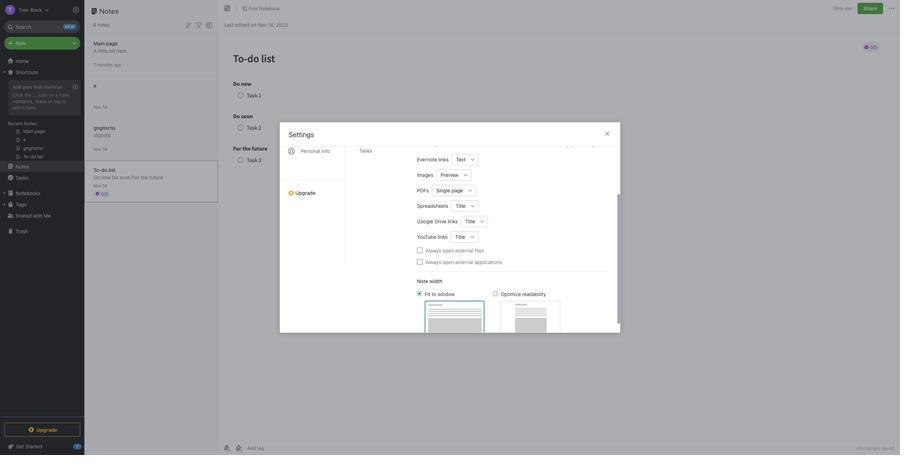Task type: locate. For each thing, give the bounding box(es) containing it.
title down "choose default view option for spreadsheets" "field"
[[466, 218, 475, 224]]

2 external from the top
[[456, 259, 474, 265]]

1 vertical spatial always
[[426, 259, 441, 265]]

1 external from the top
[[456, 247, 474, 253]]

youtube links
[[417, 234, 448, 240]]

notes up notes
[[100, 7, 119, 15]]

option group
[[417, 290, 561, 335]]

to down note,
[[62, 98, 66, 104]]

nov
[[258, 22, 267, 28], [94, 104, 101, 110], [94, 147, 101, 152], [94, 183, 101, 188]]

notebooks link
[[0, 188, 84, 199]]

sfgnsfd
[[94, 132, 111, 138]]

tags
[[16, 201, 27, 207]]

first notebook button
[[240, 4, 283, 13]]

the
[[24, 92, 31, 98], [141, 174, 148, 180]]

0 horizontal spatial the
[[24, 92, 31, 98]]

nov 14 down sfgnsfd
[[94, 147, 107, 152]]

0 vertical spatial upgrade
[[296, 190, 316, 196]]

0 vertical spatial on
[[251, 22, 256, 28]]

your
[[23, 84, 32, 90], [435, 142, 444, 147]]

e
[[94, 82, 96, 88]]

1 horizontal spatial tasks
[[360, 148, 372, 154]]

views
[[461, 142, 473, 147]]

title button up always open external files at the bottom of the page
[[451, 231, 467, 243]]

nov 14
[[94, 104, 107, 110], [94, 147, 107, 152], [94, 183, 107, 188]]

0 horizontal spatial to
[[62, 98, 66, 104]]

icon
[[38, 92, 47, 98]]

14 for gngnsrns
[[103, 147, 107, 152]]

text button
[[452, 154, 468, 165]]

expand note image
[[223, 4, 232, 13]]

future
[[150, 174, 163, 180]]

trash
[[15, 228, 28, 234]]

page inside main page a little bit here
[[106, 40, 118, 46]]

1 vertical spatial page
[[452, 188, 463, 193]]

shortcuts button
[[0, 66, 84, 78]]

0 vertical spatial page
[[106, 40, 118, 46]]

text
[[456, 157, 466, 163]]

Choose default view option for YouTube links field
[[451, 231, 478, 243]]

upgrade button
[[280, 180, 345, 199], [4, 423, 80, 437]]

to-
[[94, 167, 101, 173]]

1 vertical spatial upgrade button
[[4, 423, 80, 437]]

tree
[[0, 55, 84, 417]]

nov 14 for e
[[94, 104, 107, 110]]

do
[[101, 167, 107, 173]]

1 vertical spatial the
[[141, 174, 148, 180]]

title button down single page field
[[451, 200, 468, 212]]

14 down sfgnsfd
[[103, 147, 107, 152]]

1 horizontal spatial upgrade button
[[280, 180, 345, 199]]

tab list containing personal info
[[280, 78, 345, 264]]

title
[[456, 203, 466, 209], [466, 218, 475, 224], [455, 234, 465, 240]]

1 vertical spatial notes
[[24, 121, 37, 126]]

1 vertical spatial 14
[[103, 147, 107, 152]]

page for single
[[452, 188, 463, 193]]

1 horizontal spatial to
[[432, 291, 437, 297]]

0 horizontal spatial your
[[23, 84, 32, 90]]

0 vertical spatial always
[[426, 247, 441, 253]]

to right fit
[[432, 291, 437, 297]]

1 vertical spatial title button
[[461, 216, 477, 227]]

the right for
[[141, 174, 148, 180]]

1 horizontal spatial do
[[112, 174, 118, 180]]

nov down e
[[94, 104, 101, 110]]

always right the always open external files option
[[426, 247, 441, 253]]

optimize
[[501, 291, 521, 297]]

Search text field
[[9, 20, 75, 33]]

0 vertical spatial 14
[[103, 104, 107, 110]]

14 up gngnsrns
[[103, 104, 107, 110]]

nov left 14,
[[258, 22, 267, 28]]

notes inside the note list element
[[100, 7, 119, 15]]

1 vertical spatial nov 14
[[94, 147, 107, 152]]

1 vertical spatial to
[[432, 291, 437, 297]]

spreadsheets
[[417, 203, 449, 209]]

1 horizontal spatial your
[[435, 142, 444, 147]]

page right single
[[452, 188, 463, 193]]

2 always from the top
[[426, 259, 441, 265]]

on left "a"
[[49, 92, 54, 98]]

1 horizontal spatial page
[[452, 188, 463, 193]]

2 vertical spatial title
[[455, 234, 465, 240]]

a
[[94, 48, 97, 54]]

main
[[94, 40, 105, 46]]

0 vertical spatial title
[[456, 203, 466, 209]]

2 vertical spatial nov 14
[[94, 183, 107, 188]]

2 open from the top
[[443, 259, 454, 265]]

1 nov 14 from the top
[[94, 104, 107, 110]]

external for files
[[456, 247, 474, 253]]

tab list
[[280, 78, 345, 264]]

notes link
[[0, 161, 84, 172]]

0 horizontal spatial tasks
[[15, 175, 28, 181]]

with
[[33, 213, 42, 219]]

1 vertical spatial external
[[456, 259, 474, 265]]

group inside tree
[[0, 78, 84, 164]]

2 vertical spatial 14
[[103, 183, 107, 188]]

title button down "choose default view option for spreadsheets" "field"
[[461, 216, 477, 227]]

icon on a note, notebook, stack or tag to add it here.
[[13, 92, 70, 110]]

title inside "choose default view option for spreadsheets" "field"
[[456, 203, 466, 209]]

group containing add your first shortcut
[[0, 78, 84, 164]]

4
[[93, 22, 96, 28]]

links
[[492, 142, 501, 147], [439, 157, 449, 163], [448, 218, 458, 224], [438, 234, 448, 240]]

page for main
[[106, 40, 118, 46]]

page up bit
[[106, 40, 118, 46]]

only
[[834, 5, 843, 11]]

stack
[[35, 98, 47, 104]]

notes up tasks button
[[15, 163, 29, 169]]

title down single page field
[[456, 203, 466, 209]]

1 vertical spatial on
[[49, 92, 54, 98]]

always right always open external applications checkbox
[[426, 259, 441, 265]]

None search field
[[9, 20, 75, 33]]

tasks
[[360, 148, 372, 154], [15, 175, 28, 181]]

2 14 from the top
[[103, 147, 107, 152]]

1 vertical spatial open
[[443, 259, 454, 265]]

0 vertical spatial your
[[23, 84, 32, 90]]

title inside title field
[[466, 218, 475, 224]]

1 open from the top
[[443, 247, 454, 253]]

0 vertical spatial nov 14
[[94, 104, 107, 110]]

1 always from the top
[[426, 247, 441, 253]]

page inside single page button
[[452, 188, 463, 193]]

nov 14 up the 0/3 on the top of page
[[94, 183, 107, 188]]

here
[[116, 48, 127, 54]]

on
[[251, 22, 256, 28], [49, 92, 54, 98]]

for
[[132, 174, 140, 180]]

my
[[562, 142, 569, 147]]

nov 14 up gngnsrns
[[94, 104, 107, 110]]

trash link
[[0, 226, 84, 237]]

Choose default view option for Images field
[[436, 169, 472, 181]]

1 vertical spatial title
[[466, 218, 475, 224]]

Always open external files checkbox
[[417, 248, 423, 253]]

new
[[482, 142, 491, 147]]

gngnsrns sfgnsfd
[[94, 125, 115, 138]]

last
[[224, 22, 234, 28]]

2 vertical spatial title button
[[451, 231, 467, 243]]

1 horizontal spatial on
[[251, 22, 256, 28]]

0 vertical spatial upgrade button
[[280, 180, 345, 199]]

0 vertical spatial notes
[[100, 7, 119, 15]]

1 horizontal spatial the
[[141, 174, 148, 180]]

0 vertical spatial tasks
[[360, 148, 372, 154]]

your inside group
[[23, 84, 32, 90]]

your up click the ...
[[23, 84, 32, 90]]

external down always open external files at the bottom of the page
[[456, 259, 474, 265]]

0 horizontal spatial upgrade button
[[4, 423, 80, 437]]

add your first shortcut
[[13, 84, 62, 90]]

add a reminder image
[[223, 444, 231, 452]]

window
[[438, 291, 455, 297]]

google drive links
[[417, 218, 458, 224]]

on inside 'icon on a note, notebook, stack or tag to add it here.'
[[49, 92, 54, 98]]

0 horizontal spatial page
[[106, 40, 118, 46]]

notes right recent
[[24, 121, 37, 126]]

preview button
[[436, 169, 461, 181]]

preview
[[441, 172, 459, 178]]

always open external files
[[426, 247, 484, 253]]

0 horizontal spatial do
[[94, 174, 100, 180]]

0 horizontal spatial upgrade
[[36, 427, 57, 433]]

your left default
[[435, 142, 444, 147]]

title button for youtube links
[[451, 231, 467, 243]]

0 vertical spatial open
[[443, 247, 454, 253]]

Note Editor text field
[[218, 34, 901, 441]]

14 up the 0/3 on the top of page
[[103, 183, 107, 188]]

do down list on the left top of page
[[112, 174, 118, 180]]

1 vertical spatial upgrade
[[36, 427, 57, 433]]

close image
[[603, 129, 612, 138]]

1 vertical spatial tasks
[[15, 175, 28, 181]]

...
[[33, 92, 37, 98]]

0 vertical spatial to
[[62, 98, 66, 104]]

page
[[106, 40, 118, 46], [452, 188, 463, 193]]

share button
[[858, 3, 884, 14]]

0 vertical spatial external
[[456, 247, 474, 253]]

open
[[443, 247, 454, 253], [443, 259, 454, 265]]

Choose default view option for Google Drive links field
[[461, 216, 488, 227]]

group
[[0, 78, 84, 164]]

google
[[417, 218, 433, 224]]

always open external applications
[[426, 259, 502, 265]]

links left the text button
[[439, 157, 449, 163]]

always for always open external applications
[[426, 259, 441, 265]]

title up always open external files at the bottom of the page
[[455, 234, 465, 240]]

on right edited
[[251, 22, 256, 28]]

soon
[[120, 174, 131, 180]]

open up always open external applications
[[443, 247, 454, 253]]

first
[[249, 5, 258, 11]]

title inside choose default view option for youtube links field
[[455, 234, 465, 240]]

click the ...
[[13, 92, 37, 98]]

7 minutes ago
[[94, 62, 122, 67]]

note
[[417, 278, 428, 284]]

tags button
[[0, 199, 84, 210]]

what
[[541, 142, 553, 147]]

14 for e
[[103, 104, 107, 110]]

external for applications
[[456, 259, 474, 265]]

edited
[[235, 22, 249, 28]]

add tag image
[[235, 444, 243, 452]]

0 vertical spatial title button
[[451, 200, 468, 212]]

1 14 from the top
[[103, 104, 107, 110]]

expand notebooks image
[[2, 190, 7, 196]]

notes inside group
[[24, 121, 37, 126]]

0 horizontal spatial on
[[49, 92, 54, 98]]

external up always open external applications
[[456, 247, 474, 253]]

shortcut
[[44, 84, 62, 90]]

links right "drive"
[[448, 218, 458, 224]]

readability
[[523, 291, 546, 297]]

fit
[[425, 291, 431, 297]]

the left "..." at the top of page
[[24, 92, 31, 98]]

to inside 'icon on a note, notebook, stack or tag to add it here.'
[[62, 98, 66, 104]]

minutes
[[97, 62, 113, 67]]

0 vertical spatial the
[[24, 92, 31, 98]]

2 nov 14 from the top
[[94, 147, 107, 152]]

tasks tab
[[354, 145, 406, 157]]

do down to-
[[94, 174, 100, 180]]

here.
[[26, 105, 37, 110]]

title for google drive links
[[466, 218, 475, 224]]

1 vertical spatial your
[[435, 142, 444, 147]]

open down always open external files at the bottom of the page
[[443, 259, 454, 265]]

open for always open external files
[[443, 247, 454, 253]]

a
[[55, 92, 58, 98]]

to
[[62, 98, 66, 104], [432, 291, 437, 297]]



Task type: vqa. For each thing, say whether or not it's contained in the screenshot.
Choose your default views for new links and attachments.
yes



Task type: describe. For each thing, give the bounding box(es) containing it.
or
[[48, 98, 52, 104]]

tasks inside tab
[[360, 148, 372, 154]]

list
[[109, 167, 116, 173]]

changes
[[863, 445, 881, 451]]

gngnsrns
[[94, 125, 115, 131]]

files
[[475, 247, 484, 253]]

title for spreadsheets
[[456, 203, 466, 209]]

nov down sfgnsfd
[[94, 147, 101, 152]]

now
[[101, 174, 111, 180]]

title button for spreadsheets
[[451, 200, 468, 212]]

note,
[[59, 92, 70, 98]]

choose your default views for new links and attachments.
[[417, 142, 540, 147]]

little
[[98, 48, 108, 54]]

notebooks
[[16, 190, 40, 196]]

title for youtube links
[[455, 234, 465, 240]]

are
[[554, 142, 561, 147]]

info
[[322, 148, 330, 154]]

first notebook
[[249, 5, 280, 11]]

bit
[[109, 48, 115, 54]]

upgrade button inside tab list
[[280, 180, 345, 199]]

notes
[[97, 22, 110, 28]]

saved
[[882, 445, 895, 451]]

first
[[34, 84, 42, 90]]

tag
[[54, 98, 61, 104]]

all
[[857, 445, 862, 451]]

new button
[[4, 37, 80, 50]]

expand tags image
[[2, 202, 7, 207]]

shared with me link
[[0, 210, 84, 221]]

Choose default view option for PDFs field
[[432, 185, 476, 196]]

1 horizontal spatial upgrade
[[296, 190, 316, 196]]

tasks inside button
[[15, 175, 28, 181]]

title button for google drive links
[[461, 216, 477, 227]]

3 nov 14 from the top
[[94, 183, 107, 188]]

settings image
[[72, 6, 80, 14]]

note list element
[[84, 0, 218, 455]]

single
[[437, 188, 450, 193]]

shared with me
[[15, 213, 51, 219]]

Optimize readability radio
[[493, 291, 498, 296]]

images
[[417, 172, 434, 178]]

note window element
[[218, 0, 901, 455]]

nov up the 0/3 on the top of page
[[94, 183, 101, 188]]

nov 14 for gngnsrns
[[94, 147, 107, 152]]

the inside group
[[24, 92, 31, 98]]

the inside to-do list do now do soon for the future
[[141, 174, 148, 180]]

your for default
[[435, 142, 444, 147]]

notebook,
[[13, 98, 34, 104]]

tasks button
[[0, 172, 84, 183]]

to inside option group
[[432, 291, 437, 297]]

open for always open external applications
[[443, 259, 454, 265]]

Choose default view option for Spreadsheets field
[[451, 200, 479, 212]]

ago
[[114, 62, 122, 67]]

note width
[[417, 278, 443, 284]]

it
[[22, 105, 25, 110]]

shortcuts
[[16, 69, 38, 75]]

nov inside note window "element"
[[258, 22, 267, 28]]

to-do list do now do soon for the future
[[94, 167, 163, 180]]

fit to window
[[425, 291, 455, 297]]

you
[[845, 5, 852, 11]]

and
[[503, 142, 511, 147]]

14,
[[268, 22, 275, 28]]

3 14 from the top
[[103, 183, 107, 188]]

add
[[13, 84, 21, 90]]

personal
[[301, 148, 320, 154]]

1 do from the left
[[94, 174, 100, 180]]

2 vertical spatial notes
[[15, 163, 29, 169]]

shared
[[15, 213, 32, 219]]

share
[[864, 5, 878, 11]]

notebook
[[259, 5, 280, 11]]

links down "drive"
[[438, 234, 448, 240]]

evernote links
[[417, 157, 449, 163]]

what are my options?
[[541, 142, 589, 147]]

single page button
[[432, 185, 465, 196]]

Fit to window radio
[[417, 291, 422, 296]]

applications
[[475, 259, 502, 265]]

settings
[[289, 131, 314, 139]]

recent notes
[[8, 121, 37, 126]]

4 notes
[[93, 22, 110, 28]]

only you
[[834, 5, 852, 11]]

option group containing fit to window
[[417, 290, 561, 335]]

evernote
[[417, 157, 437, 163]]

Choose default view option for Evernote links field
[[452, 154, 479, 165]]

personal info
[[301, 148, 330, 154]]

main page a little bit here
[[94, 40, 127, 54]]

home
[[15, 58, 29, 64]]

optimize readability
[[501, 291, 546, 297]]

7
[[94, 62, 96, 67]]

drive
[[435, 218, 447, 224]]

new
[[15, 40, 26, 46]]

links left and
[[492, 142, 501, 147]]

single page
[[437, 188, 463, 193]]

width
[[430, 278, 443, 284]]

default
[[445, 142, 460, 147]]

attachments.
[[512, 142, 540, 147]]

your for first
[[23, 84, 32, 90]]

Always open external applications checkbox
[[417, 259, 423, 265]]

2 do from the left
[[112, 174, 118, 180]]

tree containing home
[[0, 55, 84, 417]]

home link
[[0, 55, 84, 66]]

me
[[44, 213, 51, 219]]

last edited on nov 14, 2023
[[224, 22, 288, 28]]

on inside note window "element"
[[251, 22, 256, 28]]

options?
[[570, 142, 589, 147]]

add
[[13, 105, 21, 110]]

always for always open external files
[[426, 247, 441, 253]]

choose
[[417, 142, 433, 147]]

pdfs
[[417, 188, 429, 193]]



